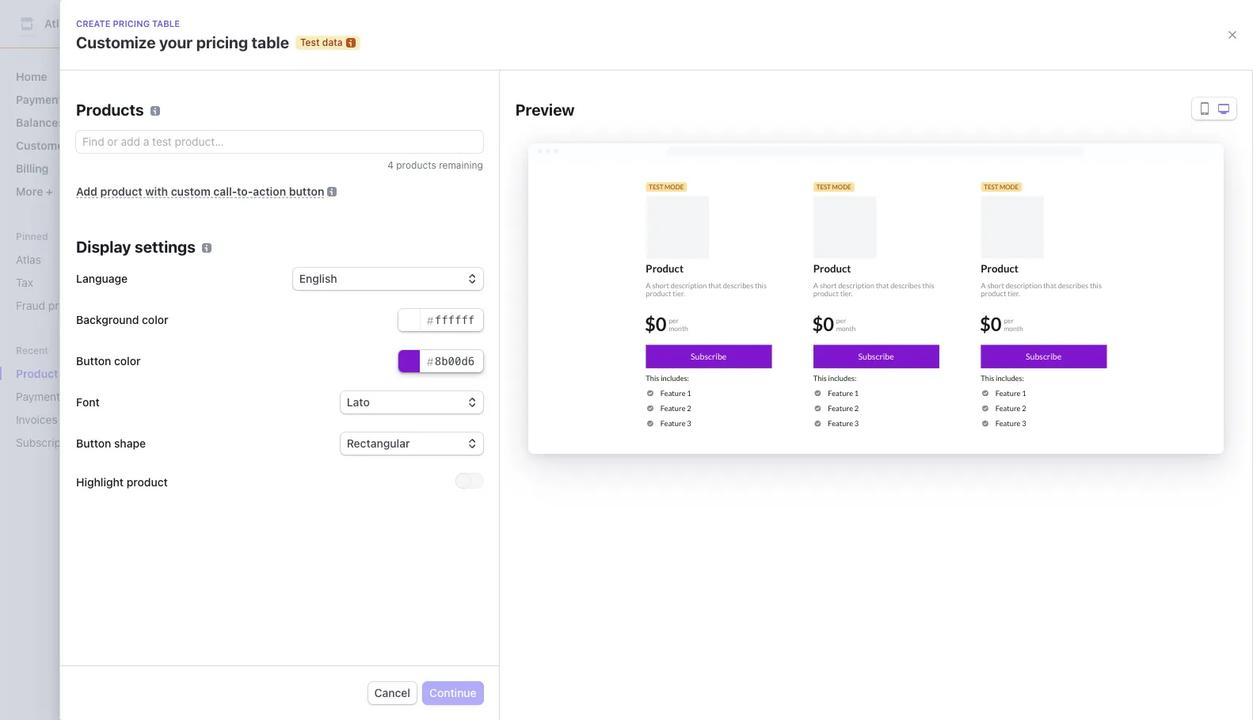 Task type: describe. For each thing, give the bounding box(es) containing it.
embed
[[773, 374, 808, 387]]

on
[[811, 374, 824, 387]]

links
[[63, 390, 86, 403]]

test
[[300, 36, 320, 48]]

account
[[74, 17, 118, 30]]

products
[[396, 159, 436, 171]]

cancel button
[[368, 682, 417, 704]]

button
[[289, 185, 324, 198]]

payment
[[16, 390, 60, 403]]

atlas link
[[10, 246, 162, 273]]

pricing inside create a branded, responsive pricing table to embed on your website.
[[693, 374, 728, 387]]

settings
[[135, 238, 196, 256]]

recent element
[[0, 361, 174, 456]]

shape
[[114, 437, 146, 450]]

tax rates link
[[456, 105, 517, 127]]

tab list containing tax rates
[[206, 101, 1190, 131]]

payment links
[[16, 390, 86, 403]]

test data
[[300, 36, 343, 48]]

remaining
[[439, 159, 483, 171]]

tax for tax rates
[[462, 109, 480, 122]]

atlas for atlas
[[16, 253, 41, 266]]

payments link
[[10, 86, 162, 113]]

to
[[760, 374, 770, 387]]

custom
[[171, 185, 211, 198]]

product catalog link
[[10, 361, 139, 387]]

create a pricing table
[[540, 349, 699, 367]]

pricing tables
[[533, 109, 606, 122]]

atlas account
[[44, 17, 118, 30]]

table up responsive
[[661, 349, 699, 367]]

customers
[[16, 139, 74, 152]]

subscriptions link
[[10, 430, 139, 456]]

display settings
[[76, 238, 196, 256]]

home
[[16, 70, 47, 83]]

tax link
[[10, 269, 162, 296]]

tables
[[573, 109, 606, 122]]

continue
[[429, 686, 477, 700]]

catalog
[[61, 367, 101, 380]]

font
[[76, 395, 100, 409]]

add
[[76, 185, 97, 198]]

to-
[[237, 185, 253, 198]]

payment links link
[[10, 384, 139, 410]]

invoices link
[[10, 407, 139, 433]]

tax rates
[[462, 109, 511, 122]]

prevention
[[48, 299, 103, 312]]

balances
[[16, 116, 64, 129]]

background color
[[76, 313, 168, 326]]

rates
[[483, 109, 511, 122]]

fraud prevention link
[[10, 292, 162, 319]]

product for add
[[100, 185, 142, 198]]

subscriptions
[[16, 436, 86, 449]]

Find or add a test product… text field
[[76, 131, 483, 153]]

a for branded,
[[577, 374, 583, 387]]

highlight
[[76, 475, 124, 489]]

table up customize your pricing table
[[152, 18, 180, 29]]

your inside create a branded, responsive pricing table to embed on your website.
[[827, 374, 850, 387]]

table left n at the right of page
[[639, 428, 665, 441]]

product for highlight
[[127, 475, 168, 489]]

button for button shape
[[76, 437, 111, 450]]

add product with custom call-to-action button
[[76, 185, 324, 198]]

english
[[299, 272, 337, 285]]

payments
[[16, 93, 68, 106]]

products
[[76, 101, 144, 119]]

a for pricing
[[593, 349, 602, 367]]



Task type: locate. For each thing, give the bounding box(es) containing it.
0 horizontal spatial your
[[159, 33, 193, 52]]

product
[[16, 367, 58, 380]]

display
[[76, 238, 131, 256]]

1 vertical spatial color
[[114, 354, 141, 368]]

0 vertical spatial atlas
[[44, 17, 71, 30]]

create a branded, responsive pricing table to embed on your website.
[[540, 374, 850, 403]]

0 vertical spatial product
[[100, 185, 142, 198]]

english button
[[293, 268, 483, 290]]

product catalog
[[16, 367, 101, 380]]

pricing tables link
[[526, 105, 612, 127]]

create pricing table
[[76, 18, 180, 29], [562, 428, 665, 441]]

0 horizontal spatial a
[[577, 374, 583, 387]]

color for button color
[[114, 354, 141, 368]]

action
[[253, 185, 286, 198]]

None text field
[[398, 350, 483, 372]]

1 horizontal spatial a
[[593, 349, 602, 367]]

0 horizontal spatial atlas
[[16, 253, 41, 266]]

customers link
[[10, 132, 162, 158]]

background
[[76, 313, 139, 326]]

customize your pricing table
[[76, 33, 289, 52]]

home link
[[10, 63, 162, 90]]

button color
[[76, 354, 141, 368]]

pricing
[[533, 109, 570, 122]]

0 vertical spatial your
[[159, 33, 193, 52]]

0 horizontal spatial create pricing table
[[76, 18, 180, 29]]

1 horizontal spatial create pricing table
[[562, 428, 665, 441]]

recent
[[16, 345, 48, 357]]

more button
[[10, 178, 162, 204]]

your right 'customize'
[[159, 33, 193, 52]]

a up website.
[[577, 374, 583, 387]]

add product with custom call-to-action button button
[[76, 185, 324, 198]]

balances link
[[10, 109, 162, 136]]

1 horizontal spatial color
[[142, 313, 168, 326]]

atlas inside 'link'
[[16, 253, 41, 266]]

create inside create a branded, responsive pricing table to embed on your website.
[[540, 374, 574, 387]]

pricing
[[113, 18, 150, 29], [196, 33, 248, 52], [606, 349, 657, 367], [693, 374, 728, 387], [600, 428, 636, 441]]

1 vertical spatial button
[[76, 437, 111, 450]]

invoices
[[16, 413, 58, 426]]

customize
[[76, 33, 156, 52]]

create
[[76, 18, 111, 29], [540, 349, 590, 367], [540, 374, 574, 387], [562, 428, 597, 441]]

color right background on the top left of the page
[[142, 313, 168, 326]]

preview
[[516, 101, 575, 119]]

call-
[[213, 185, 237, 198]]

atlas account button
[[16, 13, 134, 35]]

tax up fraud
[[16, 276, 33, 289]]

button shape
[[76, 437, 146, 450]]

core navigation links element
[[10, 63, 162, 204]]

table
[[152, 18, 180, 29], [252, 33, 289, 52], [661, 349, 699, 367], [731, 374, 757, 387], [639, 428, 665, 441]]

table left to
[[731, 374, 757, 387]]

atlas for atlas account
[[44, 17, 71, 30]]

1 vertical spatial atlas
[[16, 253, 41, 266]]

recent navigation links element
[[0, 344, 174, 456]]

product down shape
[[127, 475, 168, 489]]

0 vertical spatial a
[[593, 349, 602, 367]]

a up branded,
[[593, 349, 602, 367]]

table left test
[[252, 33, 289, 52]]

atlas left account
[[44, 17, 71, 30]]

with
[[145, 185, 168, 198]]

table inside create a branded, responsive pricing table to embed on your website.
[[731, 374, 757, 387]]

pinned navigation links element
[[10, 230, 162, 319]]

button
[[76, 354, 111, 368], [76, 437, 111, 450]]

0 vertical spatial button
[[76, 354, 111, 368]]

your
[[159, 33, 193, 52], [827, 374, 850, 387]]

create pricing table up 'customize'
[[76, 18, 180, 29]]

highlight product
[[76, 475, 168, 489]]

pinned element
[[10, 246, 162, 319]]

continue button
[[423, 682, 483, 704]]

0 vertical spatial color
[[142, 313, 168, 326]]

create pricing table down branded,
[[562, 428, 665, 441]]

cancel
[[374, 686, 410, 700]]

4 products remaining
[[388, 159, 483, 171]]

atlas inside button
[[44, 17, 71, 30]]

product
[[100, 185, 142, 198], [127, 475, 168, 489]]

1 vertical spatial product
[[127, 475, 168, 489]]

a inside create a branded, responsive pricing table to embed on your website.
[[577, 374, 583, 387]]

more
[[16, 185, 46, 198]]

0 vertical spatial tax
[[462, 109, 480, 122]]

None text field
[[398, 309, 483, 331]]

billing
[[16, 162, 49, 175]]

1 vertical spatial create pricing table
[[562, 428, 665, 441]]

language
[[76, 272, 128, 285]]

0 vertical spatial create pricing table
[[76, 18, 180, 29]]

0 horizontal spatial tax
[[16, 276, 33, 289]]

tab list
[[206, 101, 1190, 131]]

1 vertical spatial a
[[577, 374, 583, 387]]

fraud prevention
[[16, 299, 103, 312]]

product right add
[[100, 185, 142, 198]]

a
[[593, 349, 602, 367], [577, 374, 583, 387]]

1 button from the top
[[76, 354, 111, 368]]

responsive
[[635, 374, 690, 387]]

tax for tax
[[16, 276, 33, 289]]

1 horizontal spatial tax
[[462, 109, 480, 122]]

color
[[142, 313, 168, 326], [114, 354, 141, 368]]

None search field
[[197, 9, 643, 38]]

1 vertical spatial your
[[827, 374, 850, 387]]

0 horizontal spatial color
[[114, 354, 141, 368]]

color down the background color
[[114, 354, 141, 368]]

2 button from the top
[[76, 437, 111, 450]]

1 vertical spatial tax
[[16, 276, 33, 289]]

tax inside pinned element
[[16, 276, 33, 289]]

your right 'on'
[[827, 374, 850, 387]]

4
[[388, 159, 394, 171]]

pinned
[[16, 231, 48, 242]]

website.
[[540, 389, 582, 403]]

billing link
[[10, 155, 162, 181]]

atlas down pinned at the top left of page
[[16, 253, 41, 266]]

color for background color
[[142, 313, 168, 326]]

fraud
[[16, 299, 45, 312]]

button for button color
[[76, 354, 111, 368]]

tax
[[462, 109, 480, 122], [16, 276, 33, 289]]

branded,
[[586, 374, 632, 387]]

n
[[675, 428, 682, 440]]

data
[[322, 36, 343, 48]]

1 horizontal spatial atlas
[[44, 17, 71, 30]]

1 horizontal spatial your
[[827, 374, 850, 387]]

atlas
[[44, 17, 71, 30], [16, 253, 41, 266]]

tax left rates
[[462, 109, 480, 122]]



Task type: vqa. For each thing, say whether or not it's contained in the screenshot.
only
no



